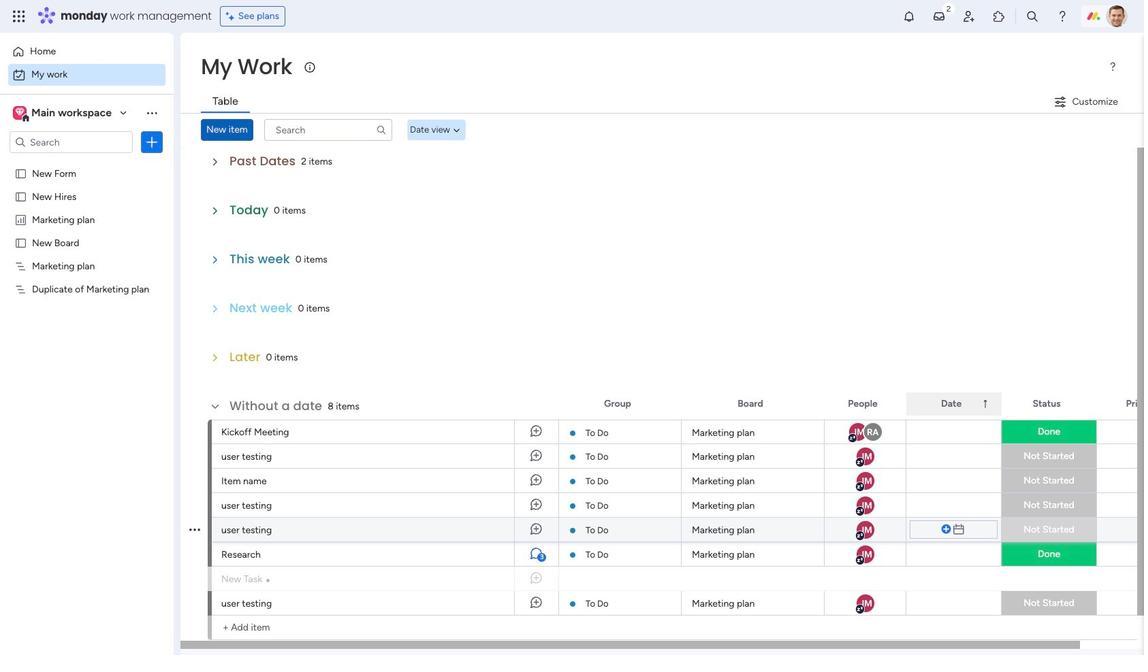 Task type: describe. For each thing, give the bounding box(es) containing it.
2 image
[[943, 1, 955, 16]]

1 vertical spatial option
[[8, 64, 166, 86]]

notifications image
[[903, 10, 916, 23]]

invite members image
[[962, 10, 976, 23]]

help image
[[1056, 10, 1069, 23]]

options image
[[189, 513, 200, 547]]

terry turtle image
[[1106, 5, 1128, 27]]

monday marketplace image
[[992, 10, 1006, 23]]

workspace selection element
[[13, 105, 114, 123]]

Filter dashboard by text search field
[[264, 119, 392, 141]]

workspace options image
[[145, 106, 159, 120]]

public dashboard image
[[14, 213, 27, 226]]

search everything image
[[1026, 10, 1039, 23]]

0 vertical spatial option
[[8, 41, 166, 63]]

2 workspace image from the left
[[15, 106, 24, 121]]

sort image
[[980, 399, 991, 410]]

select product image
[[12, 10, 26, 23]]



Task type: vqa. For each thing, say whether or not it's contained in the screenshot.
1 'icon'
no



Task type: locate. For each thing, give the bounding box(es) containing it.
Search in workspace field
[[29, 135, 114, 150]]

option
[[8, 41, 166, 63], [8, 64, 166, 86], [0, 161, 174, 164]]

list box
[[0, 159, 174, 485]]

2 public board image from the top
[[14, 190, 27, 203]]

1 workspace image from the left
[[13, 106, 27, 121]]

2 vertical spatial option
[[0, 161, 174, 164]]

column header
[[907, 393, 1002, 416]]

3 public board image from the top
[[14, 236, 27, 249]]

2 vertical spatial public board image
[[14, 236, 27, 249]]

update feed image
[[933, 10, 946, 23]]

jeremy miller image
[[855, 594, 876, 614]]

None search field
[[264, 119, 392, 141]]

see plans image
[[226, 9, 238, 24]]

tab
[[201, 91, 250, 113]]

search image
[[376, 125, 387, 136]]

1 public board image from the top
[[14, 167, 27, 180]]

menu image
[[1108, 61, 1119, 72]]

workspace image
[[13, 106, 27, 121], [15, 106, 24, 121]]

1 vertical spatial public board image
[[14, 190, 27, 203]]

public board image
[[14, 167, 27, 180], [14, 190, 27, 203], [14, 236, 27, 249]]

0 vertical spatial public board image
[[14, 167, 27, 180]]

options image
[[145, 136, 159, 149]]



